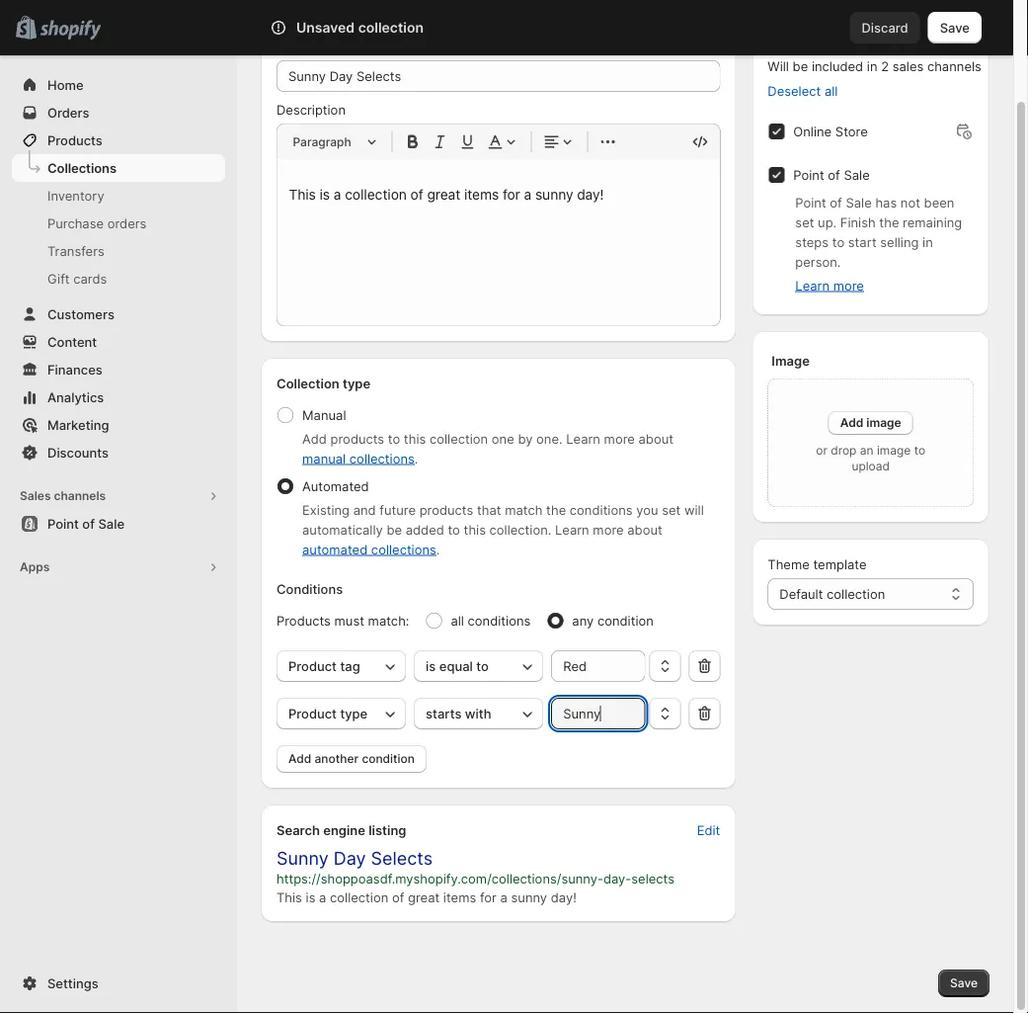 Task type: locate. For each thing, give the bounding box(es) containing it.
theme
[[768, 556, 810, 572]]

sales
[[893, 58, 924, 74]]

more inside existing and future products that match the conditions you set will automatically be added to this collection. learn more about automated collections .
[[593, 522, 624, 537]]

of
[[829, 167, 841, 182], [831, 195, 843, 210], [82, 516, 95, 531], [392, 890, 405, 905]]

more right collection.
[[593, 522, 624, 537]]

existing
[[302, 502, 350, 517]]

products for products
[[47, 132, 103, 148]]

type up manual
[[343, 376, 371, 391]]

this inside add products to this collection one by one. learn more about manual collections .
[[404, 431, 426, 446]]

is right this
[[306, 890, 316, 905]]

paragraph
[[293, 134, 352, 149]]

. down added
[[437, 542, 440, 557]]

the
[[880, 214, 900, 230], [547, 502, 567, 517]]

day!
[[551, 890, 577, 905]]

image up an at right
[[867, 416, 902, 430]]

1 vertical spatial learn
[[567, 431, 601, 446]]

this
[[404, 431, 426, 446], [464, 522, 486, 537]]

0 vertical spatial condition
[[598, 613, 654, 628]]

type for product type
[[340, 706, 368, 721]]

learn right one.
[[567, 431, 601, 446]]

learn right collection.
[[555, 522, 590, 537]]

1 vertical spatial point
[[796, 195, 827, 210]]

theme template
[[768, 556, 867, 572]]

store
[[836, 124, 868, 139]]

2 vertical spatial more
[[593, 522, 624, 537]]

1 vertical spatial channels
[[54, 489, 106, 503]]

any condition
[[573, 613, 654, 628]]

the down has
[[880, 214, 900, 230]]

1 vertical spatial condition
[[362, 752, 415, 766]]

1 vertical spatial is
[[306, 890, 316, 905]]

all
[[825, 83, 839, 98], [451, 613, 464, 628]]

None text field
[[552, 650, 646, 682]]

0 vertical spatial be
[[793, 58, 809, 74]]

sale inside point of sale has not been set up. finish the remaining steps to start selling in person. learn more
[[846, 195, 872, 210]]

point of sale down sales channels
[[47, 516, 125, 531]]

content link
[[12, 328, 225, 356]]

more for up.
[[834, 278, 865, 293]]

1 vertical spatial products
[[420, 502, 474, 517]]

selects
[[371, 847, 433, 869]]

tag
[[340, 658, 360, 674]]

is equal to
[[426, 658, 489, 674]]

day-
[[604, 871, 632, 886]]

1 horizontal spatial in
[[923, 234, 934, 250]]

product
[[289, 658, 337, 674], [289, 706, 337, 721]]

0 vertical spatial this
[[404, 431, 426, 446]]

in down "remaining" on the right top
[[923, 234, 934, 250]]

2 vertical spatial point
[[47, 516, 79, 531]]

1 vertical spatial image
[[878, 443, 912, 458]]

1 horizontal spatial point of sale
[[794, 167, 870, 182]]

1 vertical spatial the
[[547, 502, 567, 517]]

an
[[861, 443, 874, 458]]

for
[[480, 890, 497, 905]]

all down included
[[825, 83, 839, 98]]

more right one.
[[604, 431, 635, 446]]

search up sunny
[[277, 822, 320, 838]]

1 product from the top
[[289, 658, 337, 674]]

1 vertical spatial collections
[[371, 542, 437, 557]]

0 vertical spatial learn
[[796, 278, 830, 293]]

point
[[794, 167, 825, 182], [796, 195, 827, 210], [47, 516, 79, 531]]

paragraph button
[[285, 130, 384, 154]]

1 vertical spatial point of sale
[[47, 516, 125, 531]]

0 vertical spatial type
[[343, 376, 371, 391]]

be right will
[[793, 58, 809, 74]]

to inside add products to this collection one by one. learn more about manual collections .
[[388, 431, 400, 446]]

learn inside point of sale has not been set up. finish the remaining steps to start selling in person. learn more
[[796, 278, 830, 293]]

0 vertical spatial .
[[415, 451, 418, 466]]

more
[[834, 278, 865, 293], [604, 431, 635, 446], [593, 522, 624, 537]]

discounts link
[[12, 439, 225, 466]]

0 horizontal spatial conditions
[[468, 613, 531, 628]]

this up the manual collections "link"
[[404, 431, 426, 446]]

product down product tag at the left
[[289, 706, 337, 721]]

add inside add products to this collection one by one. learn more about manual collections .
[[302, 431, 327, 446]]

0 vertical spatial point of sale
[[794, 167, 870, 182]]

. up future
[[415, 451, 418, 466]]

products
[[331, 431, 385, 446], [420, 502, 474, 517]]

set left will
[[662, 502, 681, 517]]

1 horizontal spatial .
[[437, 542, 440, 557]]

1 vertical spatial this
[[464, 522, 486, 537]]

0 horizontal spatial products
[[47, 132, 103, 148]]

automated
[[302, 542, 368, 557]]

1 horizontal spatial the
[[880, 214, 900, 230]]

customers link
[[12, 300, 225, 328]]

conditions
[[277, 581, 343, 596]]

search button
[[237, 12, 810, 43]]

search up title
[[269, 20, 312, 35]]

0 vertical spatial conditions
[[570, 502, 633, 517]]

0 vertical spatial all
[[825, 83, 839, 98]]

collections
[[47, 160, 117, 175]]

point inside point of sale has not been set up. finish the remaining steps to start selling in person. learn more
[[796, 195, 827, 210]]

sale
[[844, 167, 870, 182], [846, 195, 872, 210], [98, 516, 125, 531]]

apps
[[20, 560, 50, 574]]

learn down person.
[[796, 278, 830, 293]]

collection down the day
[[330, 890, 389, 905]]

conditions up is equal to dropdown button
[[468, 613, 531, 628]]

collection type
[[277, 376, 371, 391]]

0 vertical spatial save
[[941, 20, 971, 35]]

products link
[[12, 127, 225, 154]]

0 horizontal spatial channels
[[54, 489, 106, 503]]

1 horizontal spatial a
[[501, 890, 508, 905]]

0 horizontal spatial is
[[306, 890, 316, 905]]

to down up.
[[833, 234, 845, 250]]

1 vertical spatial .
[[437, 542, 440, 557]]

all up is equal to
[[451, 613, 464, 628]]

2 vertical spatial learn
[[555, 522, 590, 537]]

2 vertical spatial add
[[289, 752, 312, 766]]

0 vertical spatial more
[[834, 278, 865, 293]]

about up you
[[639, 431, 674, 446]]

to right added
[[448, 522, 460, 537]]

this down that at the left
[[464, 522, 486, 537]]

products inside add products to this collection one by one. learn more about manual collections .
[[331, 431, 385, 446]]

the right match
[[547, 502, 567, 517]]

sale inside point of sale link
[[98, 516, 125, 531]]

of inside sunny day selects https://shoppoasdf.myshopify.com/collections/sunny-day-selects this is a collection of great items for a sunny day!
[[392, 890, 405, 905]]

up.
[[818, 214, 837, 230]]

sales channels
[[20, 489, 106, 503]]

1 vertical spatial in
[[923, 234, 934, 250]]

point of sale down online store
[[794, 167, 870, 182]]

of inside button
[[82, 516, 95, 531]]

0 vertical spatial products
[[47, 132, 103, 148]]

1 horizontal spatial all
[[825, 83, 839, 98]]

conditions left you
[[570, 502, 633, 517]]

collection right unsaved
[[358, 19, 424, 36]]

1 vertical spatial products
[[277, 613, 331, 628]]

0 horizontal spatial .
[[415, 451, 418, 466]]

1 horizontal spatial products
[[420, 502, 474, 517]]

of up up.
[[831, 195, 843, 210]]

learn more link
[[796, 278, 865, 293]]

0 horizontal spatial set
[[662, 502, 681, 517]]

template
[[814, 556, 867, 572]]

0 vertical spatial search
[[269, 20, 312, 35]]

1 horizontal spatial condition
[[598, 613, 654, 628]]

2 vertical spatial sale
[[98, 516, 125, 531]]

of inside point of sale has not been set up. finish the remaining steps to start selling in person. learn more
[[831, 195, 843, 210]]

home
[[47, 77, 84, 92]]

0 vertical spatial set
[[796, 214, 815, 230]]

collection inside add products to this collection one by one. learn more about manual collections .
[[430, 431, 488, 446]]

product type
[[289, 706, 368, 721]]

default collection
[[780, 586, 886, 601]]

0 horizontal spatial the
[[547, 502, 567, 517]]

1 vertical spatial type
[[340, 706, 368, 721]]

condition right another
[[362, 752, 415, 766]]

to inside or drop an image to upload
[[915, 443, 926, 458]]

0 vertical spatial the
[[880, 214, 900, 230]]

orders
[[107, 215, 147, 231]]

2
[[882, 58, 890, 74]]

a right this
[[319, 890, 327, 905]]

type up add another condition
[[340, 706, 368, 721]]

set
[[796, 214, 815, 230], [662, 502, 681, 517]]

collections down added
[[371, 542, 437, 557]]

0 vertical spatial save button
[[929, 12, 982, 43]]

1 vertical spatial more
[[604, 431, 635, 446]]

0 vertical spatial about
[[639, 431, 674, 446]]

to right 'equal'
[[477, 658, 489, 674]]

a right the for
[[501, 890, 508, 905]]

sales channels button
[[12, 482, 225, 510]]

learn inside add products to this collection one by one. learn more about manual collections .
[[567, 431, 601, 446]]

1 horizontal spatial is
[[426, 658, 436, 674]]

0 vertical spatial is
[[426, 658, 436, 674]]

2 product from the top
[[289, 706, 337, 721]]

1 vertical spatial be
[[387, 522, 402, 537]]

about
[[639, 431, 674, 446], [628, 522, 663, 537]]

automated collections link
[[302, 542, 437, 557]]

1 vertical spatial all
[[451, 613, 464, 628]]

image right an at right
[[878, 443, 912, 458]]

0 vertical spatial channels
[[928, 58, 982, 74]]

point down online
[[794, 167, 825, 182]]

type inside dropdown button
[[340, 706, 368, 721]]

set up steps on the right top of the page
[[796, 214, 815, 230]]

1 a from the left
[[319, 890, 327, 905]]

0 horizontal spatial in
[[868, 58, 878, 74]]

products
[[47, 132, 103, 148], [277, 613, 331, 628]]

add for add another condition
[[289, 752, 312, 766]]

point of sale inside button
[[47, 516, 125, 531]]

0 horizontal spatial condition
[[362, 752, 415, 766]]

1 horizontal spatial products
[[277, 613, 331, 628]]

0 horizontal spatial this
[[404, 431, 426, 446]]

products up added
[[420, 502, 474, 517]]

collections inside existing and future products that match the conditions you set will automatically be added to this collection. learn more about automated collections .
[[371, 542, 437, 557]]

0 vertical spatial collections
[[350, 451, 415, 466]]

image inside or drop an image to upload
[[878, 443, 912, 458]]

collection inside sunny day selects https://shoppoasdf.myshopify.com/collections/sunny-day-selects this is a collection of great items for a sunny day!
[[330, 890, 389, 905]]

finances
[[47, 362, 103, 377]]

remaining
[[903, 214, 963, 230]]

point up up.
[[796, 195, 827, 210]]

the inside point of sale has not been set up. finish the remaining steps to start selling in person. learn more
[[880, 214, 900, 230]]

be inside existing and future products that match the conditions you set will automatically be added to this collection. learn more about automated collections .
[[387, 522, 402, 537]]

search inside button
[[269, 20, 312, 35]]

about down you
[[628, 522, 663, 537]]

1 horizontal spatial conditions
[[570, 502, 633, 517]]

of left great
[[392, 890, 405, 905]]

analytics
[[47, 389, 104, 405]]

not
[[901, 195, 921, 210]]

search for search
[[269, 20, 312, 35]]

to up the manual collections "link"
[[388, 431, 400, 446]]

of down sales channels
[[82, 516, 95, 531]]

learn inside existing and future products that match the conditions you set will automatically be added to this collection. learn more about automated collections .
[[555, 522, 590, 537]]

be down future
[[387, 522, 402, 537]]

type
[[343, 376, 371, 391], [340, 706, 368, 721]]

0 vertical spatial product
[[289, 658, 337, 674]]

1 vertical spatial sale
[[846, 195, 872, 210]]

1 vertical spatial search
[[277, 822, 320, 838]]

start
[[849, 234, 877, 250]]

1 vertical spatial product
[[289, 706, 337, 721]]

conditions inside existing and future products that match the conditions you set will automatically be added to this collection. learn more about automated collections .
[[570, 502, 633, 517]]

products down orders
[[47, 132, 103, 148]]

None text field
[[552, 698, 646, 729]]

point inside button
[[47, 516, 79, 531]]

channels down discounts
[[54, 489, 106, 503]]

0 horizontal spatial be
[[387, 522, 402, 537]]

sale down store
[[844, 167, 870, 182]]

finances link
[[12, 356, 225, 383]]

1 vertical spatial save button
[[939, 970, 990, 997]]

0 vertical spatial products
[[331, 431, 385, 446]]

in inside point of sale has not been set up. finish the remaining steps to start selling in person. learn more
[[923, 234, 934, 250]]

1 horizontal spatial set
[[796, 214, 815, 230]]

0 horizontal spatial point of sale
[[47, 516, 125, 531]]

automated
[[302, 478, 369, 494]]

channels right sales
[[928, 58, 982, 74]]

is inside sunny day selects https://shoppoasdf.myshopify.com/collections/sunny-day-selects this is a collection of great items for a sunny day!
[[306, 890, 316, 905]]

add another condition
[[289, 752, 415, 766]]

collection
[[358, 19, 424, 36], [430, 431, 488, 446], [827, 586, 886, 601], [330, 890, 389, 905]]

0 horizontal spatial products
[[331, 431, 385, 446]]

condition right any in the right of the page
[[598, 613, 654, 628]]

add left another
[[289, 752, 312, 766]]

image
[[772, 353, 810, 368]]

add up "drop"
[[841, 416, 864, 430]]

collection left one
[[430, 431, 488, 446]]

product left tag
[[289, 658, 337, 674]]

automatically
[[302, 522, 383, 537]]

more inside point of sale has not been set up. finish the remaining steps to start selling in person. learn more
[[834, 278, 865, 293]]

sale up the finish
[[846, 195, 872, 210]]

added
[[406, 522, 445, 537]]

0 vertical spatial add
[[841, 416, 864, 430]]

1 vertical spatial add
[[302, 431, 327, 446]]

sale down sales channels button
[[98, 516, 125, 531]]

1 horizontal spatial this
[[464, 522, 486, 537]]

. inside existing and future products that match the conditions you set will automatically be added to this collection. learn more about automated collections .
[[437, 542, 440, 557]]

learn for up.
[[796, 278, 830, 293]]

point down sales channels
[[47, 516, 79, 531]]

with
[[465, 706, 492, 721]]

to right an at right
[[915, 443, 926, 458]]

more down person.
[[834, 278, 865, 293]]

orders
[[47, 105, 89, 120]]

is left 'equal'
[[426, 658, 436, 674]]

in left the 2
[[868, 58, 878, 74]]

add another condition button
[[277, 745, 427, 773]]

add products to this collection one by one. learn more about manual collections .
[[302, 431, 674, 466]]

collections inside add products to this collection one by one. learn more about manual collections .
[[350, 451, 415, 466]]

products down conditions
[[277, 613, 331, 628]]

edit button
[[686, 816, 733, 844]]

add inside button
[[289, 752, 312, 766]]

0 horizontal spatial a
[[319, 890, 327, 905]]

title
[[277, 39, 303, 54]]

products up the manual collections "link"
[[331, 431, 385, 446]]

1 vertical spatial set
[[662, 502, 681, 517]]

to
[[833, 234, 845, 250], [388, 431, 400, 446], [915, 443, 926, 458], [448, 522, 460, 537], [477, 658, 489, 674]]

online
[[794, 124, 832, 139]]

1 vertical spatial save
[[951, 976, 978, 990]]

equal
[[440, 658, 473, 674]]

customers
[[47, 306, 115, 322]]

set inside point of sale has not been set up. finish the remaining steps to start selling in person. learn more
[[796, 214, 815, 230]]

1 vertical spatial about
[[628, 522, 663, 537]]

home link
[[12, 71, 225, 99]]

collections up future
[[350, 451, 415, 466]]

add up manual
[[302, 431, 327, 446]]



Task type: describe. For each thing, give the bounding box(es) containing it.
by
[[518, 431, 533, 446]]

condition inside button
[[362, 752, 415, 766]]

default
[[780, 586, 824, 601]]

the inside existing and future products that match the conditions you set will automatically be added to this collection. learn more about automated collections .
[[547, 502, 567, 517]]

search engine listing
[[277, 822, 407, 838]]

save for save button to the bottom
[[951, 976, 978, 990]]

transfers link
[[12, 237, 225, 265]]

content
[[47, 334, 97, 349]]

starts with
[[426, 706, 492, 721]]

learn for conditions
[[555, 522, 590, 537]]

to inside point of sale has not been set up. finish the remaining steps to start selling in person. learn more
[[833, 234, 845, 250]]

all conditions
[[451, 613, 531, 628]]

existing and future products that match the conditions you set will automatically be added to this collection. learn more about automated collections .
[[302, 502, 704, 557]]

items
[[444, 890, 477, 905]]

one
[[492, 431, 515, 446]]

purchase orders link
[[12, 210, 225, 237]]

0 vertical spatial sale
[[844, 167, 870, 182]]

this inside existing and future products that match the conditions you set will automatically be added to this collection. learn more about automated collections .
[[464, 522, 486, 537]]

to inside dropdown button
[[477, 658, 489, 674]]

sunny
[[512, 890, 548, 905]]

1 vertical spatial conditions
[[468, 613, 531, 628]]

selling
[[881, 234, 920, 250]]

0 vertical spatial image
[[867, 416, 902, 430]]

gift cards
[[47, 271, 107, 286]]

product tag button
[[277, 650, 406, 682]]

point of sale button
[[0, 510, 237, 538]]

add for add products to this collection one by one. learn more about manual collections .
[[302, 431, 327, 446]]

sunny day selects https://shoppoasdf.myshopify.com/collections/sunny-day-selects this is a collection of great items for a sunny day!
[[277, 847, 675, 905]]

or
[[817, 443, 828, 458]]

0 vertical spatial in
[[868, 58, 878, 74]]

point of sale link
[[12, 510, 225, 538]]

more inside add products to this collection one by one. learn more about manual collections .
[[604, 431, 635, 446]]

point of sale has not been set up. finish the remaining steps to start selling in person. learn more
[[796, 195, 963, 293]]

drop
[[831, 443, 857, 458]]

about inside add products to this collection one by one. learn more about manual collections .
[[639, 431, 674, 446]]

add image
[[841, 416, 902, 430]]

product for product tag
[[289, 658, 337, 674]]

transfers
[[47, 243, 105, 258]]

starts with button
[[414, 698, 544, 729]]

must
[[335, 613, 365, 628]]

of down online store
[[829, 167, 841, 182]]

deselect all
[[768, 83, 839, 98]]

marketing link
[[12, 411, 225, 439]]

orders link
[[12, 99, 225, 127]]

will
[[685, 502, 704, 517]]

unsaved
[[297, 19, 355, 36]]

selects
[[632, 871, 675, 886]]

starts
[[426, 706, 462, 721]]

gift cards link
[[12, 265, 225, 293]]

0 horizontal spatial all
[[451, 613, 464, 628]]

discard button
[[850, 12, 921, 43]]

description
[[277, 102, 346, 117]]

or drop an image to upload
[[817, 443, 926, 473]]

manual collections link
[[302, 451, 415, 466]]

any
[[573, 613, 594, 628]]

1 horizontal spatial channels
[[928, 58, 982, 74]]

cards
[[73, 271, 107, 286]]

is equal to button
[[414, 650, 544, 682]]

collections link
[[12, 154, 225, 182]]

add for add image
[[841, 416, 864, 430]]

shopify image
[[40, 20, 101, 40]]

to inside existing and future products that match the conditions you set will automatically be added to this collection. learn more about automated collections .
[[448, 522, 460, 537]]

upload
[[852, 459, 890, 473]]

products inside existing and future products that match the conditions you set will automatically be added to this collection. learn more about automated collections .
[[420, 502, 474, 517]]

one.
[[537, 431, 563, 446]]

has
[[876, 195, 898, 210]]

apps button
[[12, 553, 225, 581]]

purchase
[[47, 215, 104, 231]]

manual
[[302, 407, 346, 423]]

1 horizontal spatial be
[[793, 58, 809, 74]]

product type button
[[277, 698, 406, 729]]

deselect
[[768, 83, 822, 98]]

more for conditions
[[593, 522, 624, 537]]

inventory
[[47, 188, 104, 203]]

match
[[505, 502, 543, 517]]

all inside button
[[825, 83, 839, 98]]

another
[[315, 752, 359, 766]]

about inside existing and future products that match the conditions you set will automatically be added to this collection. learn more about automated collections .
[[628, 522, 663, 537]]

discounts
[[47, 445, 109, 460]]

and
[[353, 502, 376, 517]]

person.
[[796, 254, 841, 269]]

search for search engine listing
[[277, 822, 320, 838]]

Title text field
[[277, 60, 721, 92]]

analytics link
[[12, 383, 225, 411]]

this
[[277, 890, 302, 905]]

listing
[[369, 822, 407, 838]]

products for products must match:
[[277, 613, 331, 628]]

included
[[812, 58, 864, 74]]

that
[[477, 502, 502, 517]]

match:
[[368, 613, 410, 628]]

is inside dropdown button
[[426, 658, 436, 674]]

save for top save button
[[941, 20, 971, 35]]

. inside add products to this collection one by one. learn more about manual collections .
[[415, 451, 418, 466]]

set inside existing and future products that match the conditions you set will automatically be added to this collection. learn more about automated collections .
[[662, 502, 681, 517]]

been
[[925, 195, 955, 210]]

deselect all button
[[756, 77, 850, 105]]

type for collection type
[[343, 376, 371, 391]]

settings link
[[12, 970, 225, 997]]

will
[[768, 58, 790, 74]]

engine
[[323, 822, 366, 838]]

2 a from the left
[[501, 890, 508, 905]]

products must match:
[[277, 613, 410, 628]]

channels inside button
[[54, 489, 106, 503]]

0 vertical spatial point
[[794, 167, 825, 182]]

product tag
[[289, 658, 360, 674]]

product for product type
[[289, 706, 337, 721]]

collection down template
[[827, 586, 886, 601]]

discard
[[862, 20, 909, 35]]



Task type: vqa. For each thing, say whether or not it's contained in the screenshot.
Day
yes



